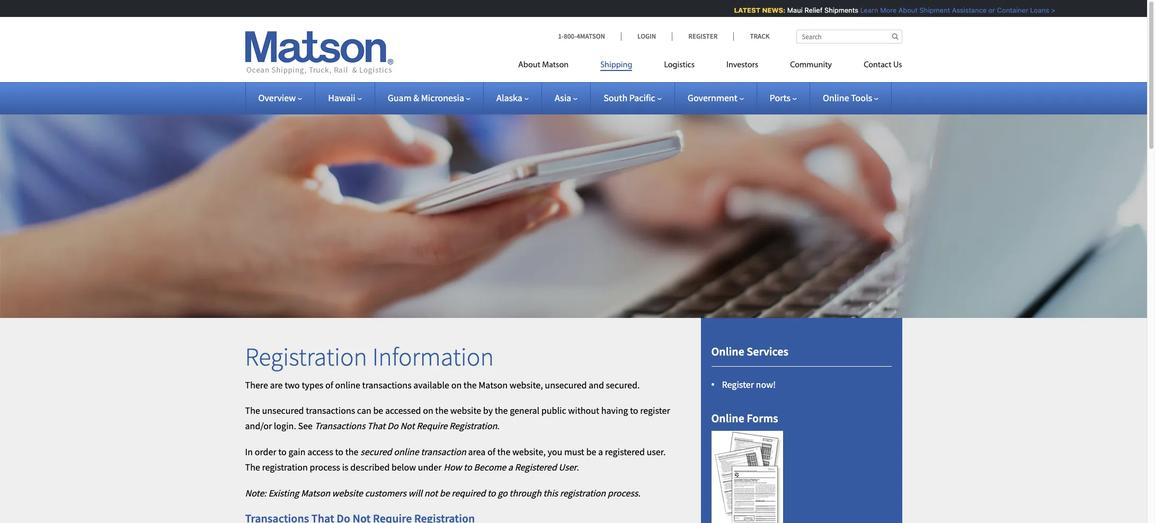 Task type: locate. For each thing, give the bounding box(es) containing it.
section
[[688, 318, 916, 523]]

become
[[474, 461, 506, 473]]

online services
[[712, 344, 789, 359]]

shipments
[[820, 6, 854, 14]]

>
[[1047, 6, 1051, 14]]

on
[[452, 379, 462, 391], [423, 405, 434, 417]]

registration up types
[[245, 341, 367, 373]]

to right the how
[[464, 461, 472, 473]]

website, up general
[[510, 379, 543, 391]]

0 vertical spatial online
[[823, 92, 850, 104]]

will
[[409, 487, 423, 499]]

on up require
[[423, 405, 434, 417]]

registration
[[262, 461, 308, 473], [560, 487, 606, 499]]

0 horizontal spatial a
[[508, 461, 513, 473]]

1 vertical spatial transactions
[[306, 405, 355, 417]]

a left the registered
[[599, 446, 603, 458]]

1 vertical spatial .
[[577, 461, 580, 473]]

1 horizontal spatial register
[[722, 379, 754, 391]]

existing
[[268, 487, 299, 499]]

of right types
[[326, 379, 333, 391]]

1 vertical spatial on
[[423, 405, 434, 417]]

forms
[[747, 411, 779, 426]]

hawaii link
[[328, 92, 362, 104]]

0 vertical spatial about
[[894, 6, 913, 14]]

0 vertical spatial unsecured
[[545, 379, 587, 391]]

0 vertical spatial website
[[451, 405, 482, 417]]

1 horizontal spatial .
[[577, 461, 580, 473]]

Search search field
[[797, 30, 903, 43]]

0 vertical spatial .
[[497, 420, 500, 432]]

types
[[302, 379, 324, 391]]

about inside about matson link
[[519, 61, 541, 69]]

customers
[[365, 487, 407, 499]]

hawaii
[[328, 92, 356, 104]]

0 horizontal spatial of
[[326, 379, 333, 391]]

about right more
[[894, 6, 913, 14]]

matson up by
[[479, 379, 508, 391]]

1 the from the top
[[245, 405, 260, 417]]

1 horizontal spatial unsecured
[[545, 379, 587, 391]]

a
[[599, 446, 603, 458], [508, 461, 513, 473]]

of right area
[[488, 446, 496, 458]]

1 vertical spatial online
[[394, 446, 419, 458]]

website down "is"
[[332, 487, 363, 499]]

0 horizontal spatial on
[[423, 405, 434, 417]]

learn
[[856, 6, 874, 14]]

website inside the unsecured transactions can be accessed on the website by the general public without having to register and/or login. see
[[451, 405, 482, 417]]

of
[[326, 379, 333, 391], [488, 446, 496, 458]]

register now! link
[[722, 379, 776, 391]]

require
[[417, 420, 448, 432]]

register left now!
[[722, 379, 754, 391]]

0 vertical spatial on
[[452, 379, 462, 391]]

south pacific
[[604, 92, 656, 104]]

ports
[[770, 92, 791, 104]]

go
[[498, 487, 508, 499]]

unsecured up login. at the bottom left of page
[[262, 405, 304, 417]]

transactions up transactions
[[306, 405, 355, 417]]

about
[[894, 6, 913, 14], [519, 61, 541, 69]]

matson down process
[[301, 487, 330, 499]]

0 horizontal spatial website
[[332, 487, 363, 499]]

2 vertical spatial online
[[712, 411, 745, 426]]

1 horizontal spatial registration
[[560, 487, 606, 499]]

1 vertical spatial of
[[488, 446, 496, 458]]

be inside area of the website, you must be a registered user. the registration process is described below under
[[587, 446, 597, 458]]

that
[[367, 420, 386, 432]]

the up how to become a registered user .
[[498, 446, 511, 458]]

micronesia
[[421, 92, 464, 104]]

. down must
[[577, 461, 580, 473]]

online up below
[[394, 446, 419, 458]]

registration
[[245, 341, 367, 373], [450, 420, 497, 432]]

1 vertical spatial the
[[245, 461, 260, 473]]

login link
[[621, 32, 672, 41]]

be right not
[[440, 487, 450, 499]]

. for how to become a registered user .
[[577, 461, 580, 473]]

1 horizontal spatial a
[[599, 446, 603, 458]]

registration down gain
[[262, 461, 308, 473]]

tools
[[852, 92, 873, 104]]

the up and/or
[[245, 405, 260, 417]]

or
[[984, 6, 991, 14]]

be right must
[[587, 446, 597, 458]]

register for register
[[689, 32, 718, 41]]

online
[[335, 379, 361, 391], [394, 446, 419, 458]]

online tools
[[823, 92, 873, 104]]

0 horizontal spatial transactions
[[306, 405, 355, 417]]

us
[[894, 61, 903, 69]]

online left "tools"
[[823, 92, 850, 104]]

0 vertical spatial a
[[599, 446, 603, 458]]

1-800-4matson
[[558, 32, 605, 41]]

a right become
[[508, 461, 513, 473]]

0 horizontal spatial online
[[335, 379, 361, 391]]

about up alaska link
[[519, 61, 541, 69]]

track
[[750, 32, 770, 41]]

unsecured up public
[[545, 379, 587, 391]]

on right 'available'
[[452, 379, 462, 391]]

1 horizontal spatial about
[[894, 6, 913, 14]]

matson down 1- at the left
[[542, 61, 569, 69]]

0 vertical spatial of
[[326, 379, 333, 391]]

2 vertical spatial be
[[440, 487, 450, 499]]

asia
[[555, 92, 572, 104]]

.
[[497, 420, 500, 432], [577, 461, 580, 473]]

online up register now!
[[712, 344, 745, 359]]

2 horizontal spatial matson
[[542, 61, 569, 69]]

website left by
[[451, 405, 482, 417]]

1 horizontal spatial website
[[451, 405, 482, 417]]

how
[[444, 461, 462, 473]]

0 vertical spatial register
[[689, 32, 718, 41]]

pacific
[[630, 92, 656, 104]]

online forms image
[[712, 431, 783, 523]]

0 horizontal spatial be
[[373, 405, 383, 417]]

online for online forms
[[712, 411, 745, 426]]

0 vertical spatial transactions
[[362, 379, 412, 391]]

secured
[[361, 446, 392, 458]]

contact us link
[[848, 56, 903, 77]]

online left forms on the bottom right of page
[[712, 411, 745, 426]]

0 horizontal spatial registration
[[245, 341, 367, 373]]

user
[[559, 461, 577, 473]]

1 vertical spatial online
[[712, 344, 745, 359]]

0 vertical spatial registration
[[262, 461, 308, 473]]

shipping
[[601, 61, 633, 69]]

in
[[245, 446, 253, 458]]

0 vertical spatial the
[[245, 405, 260, 417]]

about matson
[[519, 61, 569, 69]]

a inside area of the website, you must be a registered user. the registration process is described below under
[[599, 446, 603, 458]]

website,
[[510, 379, 543, 391], [513, 446, 546, 458]]

0 vertical spatial matson
[[542, 61, 569, 69]]

by
[[483, 405, 493, 417]]

online up can
[[335, 379, 361, 391]]

1 vertical spatial matson
[[479, 379, 508, 391]]

register
[[689, 32, 718, 41], [722, 379, 754, 391]]

see
[[298, 420, 313, 432]]

accessed
[[385, 405, 421, 417]]

1 vertical spatial be
[[587, 446, 597, 458]]

1-
[[558, 32, 564, 41]]

2 the from the top
[[245, 461, 260, 473]]

1 vertical spatial a
[[508, 461, 513, 473]]

having
[[602, 405, 628, 417]]

the down in
[[245, 461, 260, 473]]

be right can
[[373, 405, 383, 417]]

1 vertical spatial unsecured
[[262, 405, 304, 417]]

1 horizontal spatial be
[[440, 487, 450, 499]]

login.
[[274, 420, 296, 432]]

to up "is"
[[335, 446, 344, 458]]

the up require
[[435, 405, 449, 417]]

0 vertical spatial online
[[335, 379, 361, 391]]

2 horizontal spatial be
[[587, 446, 597, 458]]

registration down user
[[560, 487, 606, 499]]

. up become
[[497, 420, 500, 432]]

0 horizontal spatial register
[[689, 32, 718, 41]]

1 horizontal spatial of
[[488, 446, 496, 458]]

online forms
[[712, 411, 779, 426]]

0 horizontal spatial unsecured
[[262, 405, 304, 417]]

guam & micronesia
[[388, 92, 464, 104]]

logistics
[[665, 61, 695, 69]]

under
[[418, 461, 442, 473]]

transactions up accessed
[[362, 379, 412, 391]]

1 vertical spatial registration
[[450, 420, 497, 432]]

1 vertical spatial website,
[[513, 446, 546, 458]]

registration information
[[245, 341, 494, 373]]

community link
[[775, 56, 848, 77]]

website, up registered
[[513, 446, 546, 458]]

government
[[688, 92, 738, 104]]

0 horizontal spatial about
[[519, 61, 541, 69]]

relief
[[800, 6, 818, 14]]

register up the top menu navigation
[[689, 32, 718, 41]]

0 horizontal spatial registration
[[262, 461, 308, 473]]

of inside area of the website, you must be a registered user. the registration process is described below under
[[488, 446, 496, 458]]

the
[[245, 405, 260, 417], [245, 461, 260, 473]]

2 vertical spatial matson
[[301, 487, 330, 499]]

be
[[373, 405, 383, 417], [587, 446, 597, 458], [440, 487, 450, 499]]

on inside the unsecured transactions can be accessed on the website by the general public without having to register and/or login. see
[[423, 405, 434, 417]]

registration down by
[[450, 420, 497, 432]]

shipment
[[915, 6, 946, 14]]

there
[[245, 379, 268, 391]]

0 horizontal spatial matson
[[301, 487, 330, 499]]

the inside the unsecured transactions can be accessed on the website by the general public without having to register and/or login. see
[[245, 405, 260, 417]]

None search field
[[797, 30, 903, 43]]

register link
[[672, 32, 734, 41]]

1 vertical spatial register
[[722, 379, 754, 391]]

to right having
[[630, 405, 639, 417]]

1 vertical spatial about
[[519, 61, 541, 69]]

0 horizontal spatial .
[[497, 420, 500, 432]]

0 vertical spatial be
[[373, 405, 383, 417]]

the right by
[[495, 405, 508, 417]]



Task type: describe. For each thing, give the bounding box(es) containing it.
maui
[[783, 6, 798, 14]]

do
[[388, 420, 399, 432]]

online tools link
[[823, 92, 879, 104]]

alaska
[[497, 92, 523, 104]]

the inside area of the website, you must be a registered user. the registration process is described below under
[[498, 446, 511, 458]]

latest news: maui relief shipments learn more about shipment assistance or container loans >
[[729, 6, 1051, 14]]

secured.
[[606, 379, 640, 391]]

guam
[[388, 92, 412, 104]]

guam & micronesia link
[[388, 92, 471, 104]]

process
[[310, 461, 340, 473]]

alaska link
[[497, 92, 529, 104]]

the up "is"
[[346, 446, 359, 458]]

information
[[373, 341, 494, 373]]

0 vertical spatial registration
[[245, 341, 367, 373]]

area
[[468, 446, 486, 458]]

1 horizontal spatial registration
[[450, 420, 497, 432]]

user.
[[647, 446, 666, 458]]

1 horizontal spatial matson
[[479, 379, 508, 391]]

process.
[[608, 487, 641, 499]]

south
[[604, 92, 628, 104]]

more
[[876, 6, 892, 14]]

now!
[[756, 379, 776, 391]]

registration inside area of the website, you must be a registered user. the registration process is described below under
[[262, 461, 308, 473]]

logistics link
[[649, 56, 711, 77]]

search image
[[892, 33, 899, 40]]

latest
[[729, 6, 756, 14]]

you
[[548, 446, 563, 458]]

note:
[[245, 487, 267, 499]]

this
[[544, 487, 558, 499]]

website, inside area of the website, you must be a registered user. the registration process is described below under
[[513, 446, 546, 458]]

can
[[357, 405, 372, 417]]

and
[[589, 379, 604, 391]]

shipping link
[[585, 56, 649, 77]]

there are two types of online transactions available on the matson website, unsecured and secured.
[[245, 379, 640, 391]]

. for transactions that do not require registration .
[[497, 420, 500, 432]]

1 horizontal spatial transactions
[[362, 379, 412, 391]]

online for online tools
[[823, 92, 850, 104]]

0 vertical spatial website,
[[510, 379, 543, 391]]

4matson
[[577, 32, 605, 41]]

login
[[638, 32, 656, 41]]

learn more about shipment assistance or container loans > link
[[856, 6, 1051, 14]]

customer inputing information via laptop to matson's online tools. image
[[0, 98, 1148, 318]]

must
[[565, 446, 585, 458]]

order
[[255, 446, 277, 458]]

blue matson logo with ocean, shipping, truck, rail and logistics written beneath it. image
[[245, 31, 394, 75]]

1 vertical spatial website
[[332, 487, 363, 499]]

overview link
[[258, 92, 302, 104]]

to inside the unsecured transactions can be accessed on the website by the general public without having to register and/or login. see
[[630, 405, 639, 417]]

section containing online services
[[688, 318, 916, 523]]

required
[[452, 487, 486, 499]]

community
[[791, 61, 832, 69]]

overview
[[258, 92, 296, 104]]

is
[[342, 461, 349, 473]]

transactions inside the unsecured transactions can be accessed on the website by the general public without having to register and/or login. see
[[306, 405, 355, 417]]

register
[[641, 405, 670, 417]]

investors link
[[711, 56, 775, 77]]

available
[[414, 379, 450, 391]]

without
[[568, 405, 600, 417]]

800-
[[564, 32, 577, 41]]

online for online services
[[712, 344, 745, 359]]

register for register now!
[[722, 379, 754, 391]]

registered
[[605, 446, 645, 458]]

contact
[[864, 61, 892, 69]]

note: existing matson website customers will not be required to go through this registration process.
[[245, 487, 641, 499]]

how to become a registered user .
[[444, 461, 580, 473]]

to left go
[[488, 487, 496, 499]]

loans
[[1026, 6, 1045, 14]]

not
[[425, 487, 438, 499]]

below
[[392, 461, 416, 473]]

container
[[993, 6, 1024, 14]]

track link
[[734, 32, 770, 41]]

be inside the unsecured transactions can be accessed on the website by the general public without having to register and/or login. see
[[373, 405, 383, 417]]

to left gain
[[278, 446, 287, 458]]

area of the website, you must be a registered user. the registration process is described below under
[[245, 446, 666, 473]]

about matson link
[[519, 56, 585, 77]]

described
[[351, 461, 390, 473]]

1 vertical spatial registration
[[560, 487, 606, 499]]

top menu navigation
[[519, 56, 903, 77]]

access
[[308, 446, 333, 458]]

transactions that do not require registration .
[[315, 420, 500, 432]]

gain
[[289, 446, 306, 458]]

transaction
[[421, 446, 466, 458]]

the inside area of the website, you must be a registered user. the registration process is described below under
[[245, 461, 260, 473]]

transactions
[[315, 420, 366, 432]]

unsecured inside the unsecured transactions can be accessed on the website by the general public without having to register and/or login. see
[[262, 405, 304, 417]]

through
[[510, 487, 542, 499]]

public
[[542, 405, 567, 417]]

general
[[510, 405, 540, 417]]

1-800-4matson link
[[558, 32, 621, 41]]

investors
[[727, 61, 759, 69]]

matson inside the top menu navigation
[[542, 61, 569, 69]]

not
[[401, 420, 415, 432]]

news:
[[758, 6, 781, 14]]

two
[[285, 379, 300, 391]]

1 horizontal spatial online
[[394, 446, 419, 458]]

in order to gain access to the secured online transaction
[[245, 446, 466, 458]]

south pacific link
[[604, 92, 662, 104]]

registered
[[515, 461, 557, 473]]

contact us
[[864, 61, 903, 69]]

1 horizontal spatial on
[[452, 379, 462, 391]]

the up the unsecured transactions can be accessed on the website by the general public without having to register and/or login. see
[[464, 379, 477, 391]]



Task type: vqa. For each thing, say whether or not it's contained in the screenshot.
Shipping from China to US
no



